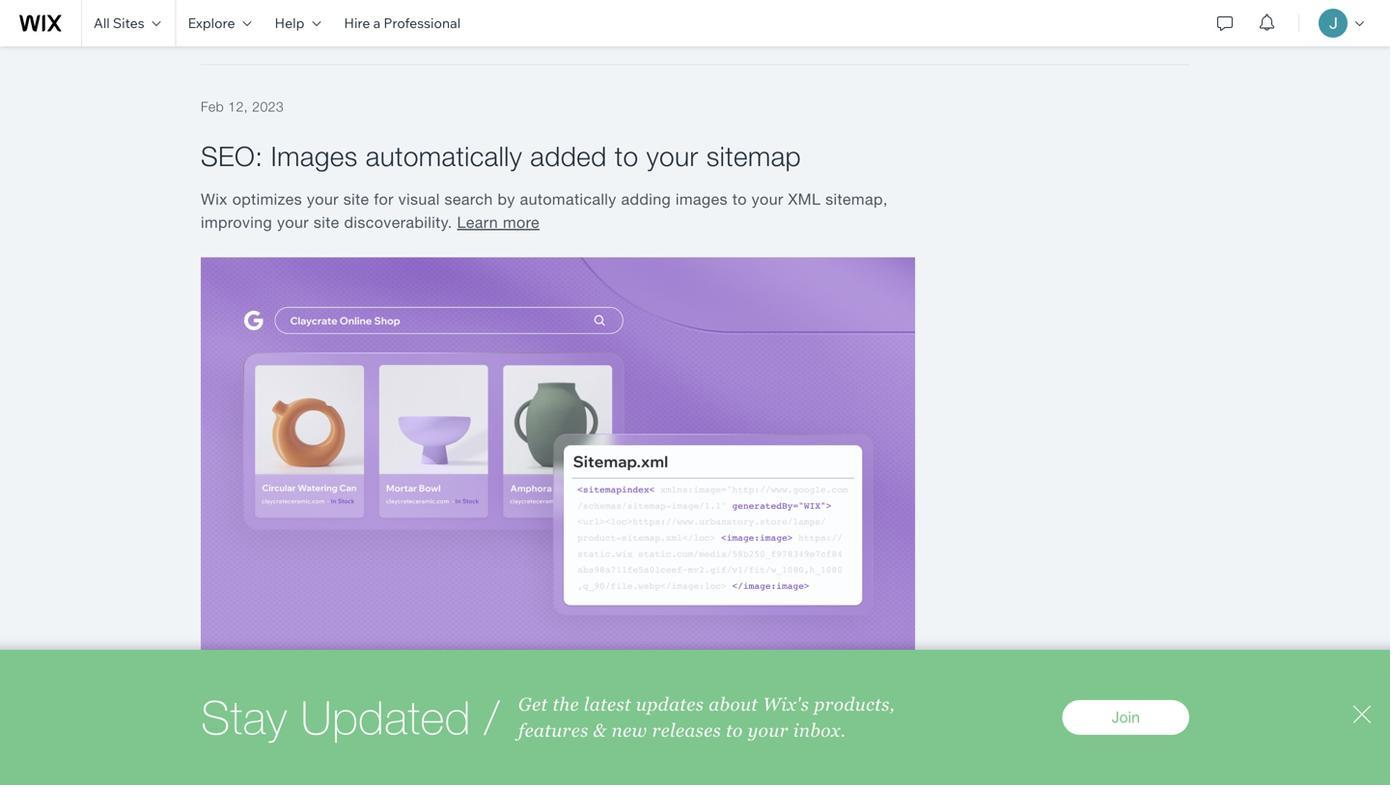 Task type: vqa. For each thing, say whether or not it's contained in the screenshot.
the Hire a Professional
yes



Task type: describe. For each thing, give the bounding box(es) containing it.
sites
[[113, 14, 144, 31]]

professional
[[384, 14, 461, 31]]

hire
[[344, 14, 370, 31]]

all
[[94, 14, 110, 31]]

all sites
[[94, 14, 144, 31]]

help button
[[263, 0, 333, 46]]



Task type: locate. For each thing, give the bounding box(es) containing it.
explore
[[188, 14, 235, 31]]

hire a professional
[[344, 14, 461, 31]]

help
[[275, 14, 305, 31]]

a
[[373, 14, 381, 31]]

hire a professional link
[[333, 0, 472, 46]]



